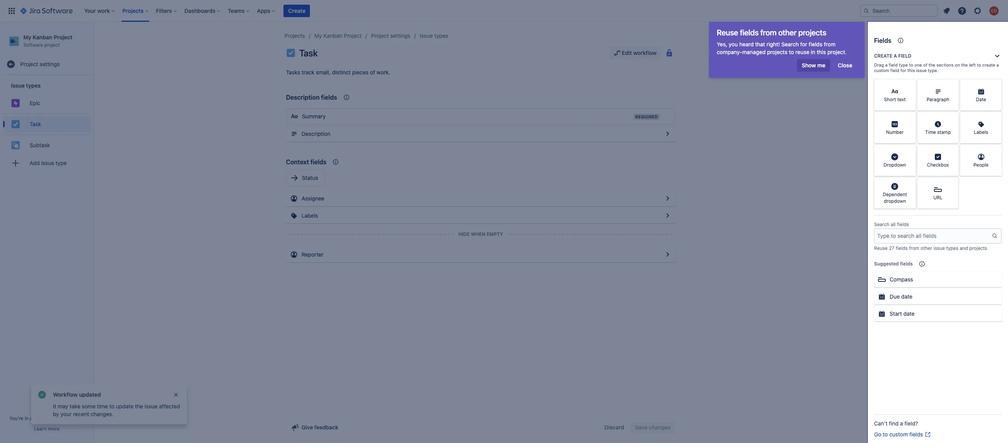 Task type: locate. For each thing, give the bounding box(es) containing it.
time
[[97, 403, 108, 410]]

issue inside button
[[41, 160, 54, 166]]

0 horizontal spatial reuse
[[717, 28, 738, 37]]

description inside "button"
[[302, 130, 330, 137]]

0 vertical spatial in
[[811, 49, 816, 55]]

some
[[82, 403, 96, 410]]

0 horizontal spatial my
[[23, 34, 31, 41]]

for
[[801, 41, 808, 48], [901, 68, 906, 73]]

0 vertical spatial issue
[[420, 32, 433, 39]]

date
[[902, 293, 913, 300], [904, 310, 915, 317]]

task
[[299, 48, 318, 58], [30, 121, 41, 127]]

0 vertical spatial projects
[[799, 28, 827, 37]]

Search field
[[860, 4, 938, 17]]

1 vertical spatial type
[[56, 160, 67, 166]]

url
[[934, 195, 943, 201]]

description for description fields
[[286, 94, 320, 101]]

date for due date
[[902, 293, 913, 300]]

2 horizontal spatial from
[[909, 245, 920, 251]]

1 horizontal spatial project settings link
[[371, 31, 411, 41]]

workflow
[[53, 391, 78, 398]]

2 vertical spatial open field configuration image
[[663, 250, 672, 259]]

create inside create "button"
[[288, 7, 306, 14]]

distinct
[[332, 69, 351, 76]]

more information about the context fields image down distinct
[[342, 93, 351, 102]]

1 vertical spatial issue types
[[11, 82, 41, 89]]

managed down that
[[742, 49, 766, 55]]

1 vertical spatial project settings
[[20, 61, 60, 67]]

field for drag
[[889, 62, 898, 67]]

1 vertical spatial search
[[874, 222, 890, 227]]

open field configuration image for reporter
[[663, 250, 672, 259]]

project settings down software
[[20, 61, 60, 67]]

description
[[286, 94, 320, 101], [302, 130, 330, 137]]

1 horizontal spatial issue types
[[420, 32, 448, 39]]

reuse inside 'reuse fields from other projects yes, you heard that right! search for fields from company-managed projects to reuse in this project.'
[[717, 28, 738, 37]]

fields right 27
[[896, 245, 908, 251]]

0 vertical spatial labels
[[974, 129, 989, 135]]

open field configuration image
[[663, 194, 672, 203], [663, 211, 672, 220], [663, 250, 672, 259]]

description button
[[286, 126, 676, 142]]

more information about the context fields image for description fields
[[342, 93, 351, 102]]

can't
[[874, 420, 888, 427], [874, 420, 888, 427]]

0 vertical spatial date
[[902, 293, 913, 300]]

1 open field configuration image from the top
[[663, 194, 672, 203]]

types up epic
[[26, 82, 41, 89]]

the inside it may take some time to update the issue affected by your recent changes.
[[135, 403, 143, 410]]

open field configuration image inside assignee button
[[663, 194, 672, 203]]

create
[[288, 7, 306, 14], [874, 53, 893, 59]]

date inside button
[[902, 293, 913, 300]]

my up software
[[23, 34, 31, 41]]

changes.
[[91, 411, 114, 418]]

project settings link down my kanban project software project
[[3, 57, 90, 72]]

date right start
[[904, 310, 915, 317]]

this down one
[[908, 68, 915, 73]]

2 vertical spatial from
[[909, 245, 920, 251]]

epic
[[30, 100, 40, 106]]

fields right 'go' on the right
[[910, 431, 923, 438]]

open field configuration image for labels
[[663, 211, 672, 220]]

a
[[894, 53, 897, 59], [885, 62, 888, 67], [997, 62, 999, 67], [30, 416, 32, 421], [900, 420, 903, 427], [900, 420, 903, 427]]

other up more information about the suggested fields icon
[[921, 245, 933, 251]]

add issue type
[[30, 160, 67, 166]]

the right on
[[962, 62, 968, 67]]

0 vertical spatial settings
[[390, 32, 411, 39]]

fields inside go to custom fields link
[[910, 431, 923, 438]]

1 vertical spatial this
[[908, 68, 915, 73]]

projects
[[799, 28, 827, 37], [767, 49, 788, 55], [970, 245, 987, 251]]

1 vertical spatial managed
[[47, 416, 67, 421]]

field
[[899, 53, 912, 59], [889, 62, 898, 67], [891, 68, 900, 73]]

3 open field configuration image from the top
[[663, 250, 672, 259]]

0 vertical spatial this
[[817, 49, 826, 55]]

tasks track small, distinct pieces of work.
[[286, 69, 390, 76]]

1 vertical spatial field
[[889, 62, 898, 67]]

0 horizontal spatial project
[[44, 42, 60, 48]]

issue inside group
[[11, 82, 25, 89]]

this inside 'reuse fields from other projects yes, you heard that right! search for fields from company-managed projects to reuse in this project.'
[[817, 49, 826, 55]]

1 vertical spatial issue
[[11, 82, 25, 89]]

0 horizontal spatial in
[[25, 416, 29, 421]]

2 horizontal spatial types
[[947, 245, 959, 251]]

create banner
[[0, 0, 1008, 22]]

of inside drag a field type to one of the sections on the left to create a custom field for this issue type.
[[924, 62, 928, 67]]

search inside 'reuse fields from other projects yes, you heard that right! search for fields from company-managed projects to reuse in this project.'
[[782, 41, 799, 48]]

types down primary element
[[434, 32, 448, 39]]

company-
[[717, 49, 742, 55]]

date inside button
[[904, 310, 915, 317]]

1 horizontal spatial types
[[434, 32, 448, 39]]

0 vertical spatial reuse
[[717, 28, 738, 37]]

search up reuse
[[782, 41, 799, 48]]

the
[[929, 62, 936, 67], [962, 62, 968, 67], [135, 403, 143, 410]]

to
[[789, 49, 794, 55], [909, 62, 914, 67], [977, 62, 981, 67], [109, 403, 115, 410], [883, 431, 888, 438]]

description fields
[[286, 94, 337, 101]]

project
[[344, 32, 362, 39], [371, 32, 389, 39], [54, 34, 72, 41], [20, 61, 38, 67]]

reuse up "yes,"
[[717, 28, 738, 37]]

of right one
[[924, 62, 928, 67]]

0 horizontal spatial managed
[[47, 416, 67, 421]]

close button
[[833, 59, 857, 72]]

0 horizontal spatial settings
[[40, 61, 60, 67]]

issue type icon image
[[286, 48, 295, 58]]

projects down the right! at the right top of the page
[[767, 49, 788, 55]]

open field configuration image inside labels button
[[663, 211, 672, 220]]

0 horizontal spatial project settings link
[[3, 57, 90, 72]]

other up the right! at the right top of the page
[[779, 28, 797, 37]]

yes,
[[717, 41, 728, 48]]

work.
[[377, 69, 390, 76]]

team-
[[34, 416, 47, 421]]

0 vertical spatial task
[[299, 48, 318, 58]]

issue down one
[[916, 68, 927, 73]]

1 horizontal spatial task
[[299, 48, 318, 58]]

issue types down primary element
[[420, 32, 448, 39]]

my
[[314, 32, 322, 39], [23, 34, 31, 41]]

this inside drag a field type to one of the sections on the left to create a custom field for this issue type.
[[908, 68, 915, 73]]

managed up more
[[47, 416, 67, 421]]

0 vertical spatial open field configuration image
[[663, 194, 672, 203]]

my inside my kanban project software project
[[23, 34, 31, 41]]

1 vertical spatial custom
[[890, 431, 908, 438]]

open field configuration image inside reporter 'button'
[[663, 250, 672, 259]]

0 vertical spatial search
[[782, 41, 799, 48]]

for down create a field
[[901, 68, 906, 73]]

type down create a field
[[899, 62, 908, 67]]

1 horizontal spatial from
[[824, 41, 836, 48]]

context
[[286, 159, 309, 166]]

labels up people
[[974, 129, 989, 135]]

issue types up epic
[[11, 82, 41, 89]]

0 vertical spatial type
[[899, 62, 908, 67]]

for up reuse
[[801, 41, 808, 48]]

task group
[[3, 113, 90, 134]]

0 horizontal spatial from
[[761, 28, 777, 37]]

0 vertical spatial project settings
[[371, 32, 411, 39]]

fields right all
[[897, 222, 909, 227]]

task right issue type icon
[[299, 48, 318, 58]]

0 horizontal spatial search
[[782, 41, 799, 48]]

dismiss image
[[173, 392, 179, 398]]

my for my kanban project
[[314, 32, 322, 39]]

1 horizontal spatial reuse
[[874, 245, 888, 251]]

0 horizontal spatial issue types
[[11, 82, 41, 89]]

0 horizontal spatial kanban
[[33, 34, 52, 41]]

your
[[61, 411, 72, 418]]

edit workflow
[[622, 49, 657, 56]]

custom right 'go' on the right
[[890, 431, 908, 438]]

1 horizontal spatial in
[[811, 49, 816, 55]]

project settings link up work.
[[371, 31, 411, 41]]

1 horizontal spatial settings
[[390, 32, 411, 39]]

1 horizontal spatial for
[[901, 68, 906, 73]]

1 horizontal spatial of
[[924, 62, 928, 67]]

more information about the context fields image right the context fields
[[331, 157, 341, 167]]

27
[[889, 245, 895, 251]]

date right due
[[902, 293, 913, 300]]

1 vertical spatial labels
[[302, 212, 318, 219]]

from up more information about the suggested fields icon
[[909, 245, 920, 251]]

0 horizontal spatial other
[[779, 28, 797, 37]]

2 open field configuration image from the top
[[663, 211, 672, 220]]

0 vertical spatial custom
[[874, 68, 889, 73]]

project right software
[[44, 42, 60, 48]]

to right the left
[[977, 62, 981, 67]]

1 vertical spatial other
[[921, 245, 933, 251]]

0 horizontal spatial labels
[[302, 212, 318, 219]]

0 horizontal spatial more information about the context fields image
[[331, 157, 341, 167]]

learn
[[34, 426, 47, 432]]

more information about the context fields image
[[342, 93, 351, 102], [331, 157, 341, 167]]

create up drag
[[874, 53, 893, 59]]

types left "and"
[[947, 245, 959, 251]]

1 vertical spatial types
[[26, 82, 41, 89]]

success image
[[37, 390, 47, 400]]

issue for issue types link
[[420, 32, 433, 39]]

1 horizontal spatial project
[[69, 416, 84, 421]]

issue up epic link
[[11, 82, 25, 89]]

in right you're
[[25, 416, 29, 421]]

fields
[[740, 28, 759, 37], [809, 41, 823, 48], [321, 94, 337, 101], [311, 159, 327, 166], [897, 222, 909, 227], [896, 245, 908, 251], [900, 261, 913, 267], [910, 431, 923, 438]]

the right update
[[135, 403, 143, 410]]

this
[[817, 49, 826, 55], [908, 68, 915, 73]]

of left work.
[[370, 69, 375, 76]]

reuse for 27
[[874, 245, 888, 251]]

search left all
[[874, 222, 890, 227]]

0 vertical spatial project settings link
[[371, 31, 411, 41]]

dropdown
[[884, 198, 906, 204]]

in right reuse
[[811, 49, 816, 55]]

type inside button
[[56, 160, 67, 166]]

type down subtask link
[[56, 160, 67, 166]]

projects up reuse
[[799, 28, 827, 37]]

0 vertical spatial managed
[[742, 49, 766, 55]]

number
[[886, 129, 904, 135]]

0 vertical spatial project
[[44, 42, 60, 48]]

reuse left 27
[[874, 245, 888, 251]]

0 vertical spatial field
[[899, 53, 912, 59]]

to right 'go' on the right
[[883, 431, 888, 438]]

the for on
[[929, 62, 936, 67]]

0 horizontal spatial the
[[135, 403, 143, 410]]

0 vertical spatial create
[[288, 7, 306, 14]]

kanban up tasks track small, distinct pieces of work.
[[324, 32, 342, 39]]

issue right add
[[41, 160, 54, 166]]

reuse fields from other projects yes, you heard that right! search for fields from company-managed projects to reuse in this project.
[[717, 28, 847, 55]]

0 horizontal spatial create
[[288, 7, 306, 14]]

project settings up work.
[[371, 32, 411, 39]]

issue
[[916, 68, 927, 73], [41, 160, 54, 166], [934, 245, 945, 251], [145, 403, 158, 410]]

my kanban project link
[[314, 31, 362, 41]]

project inside my kanban project software project
[[44, 42, 60, 48]]

discard button
[[600, 421, 629, 434]]

my kanban project software project
[[23, 34, 72, 48]]

reuse
[[717, 28, 738, 37], [874, 245, 888, 251]]

give feedback button
[[286, 421, 343, 434]]

heard
[[740, 41, 754, 48]]

0 horizontal spatial this
[[817, 49, 826, 55]]

reporter button
[[286, 247, 676, 263]]

1 vertical spatial description
[[302, 130, 330, 137]]

group containing issue types
[[3, 75, 90, 176]]

issue
[[420, 32, 433, 39], [11, 82, 25, 89]]

1 horizontal spatial project settings
[[371, 32, 411, 39]]

0 horizontal spatial task
[[30, 121, 41, 127]]

0 vertical spatial of
[[924, 62, 928, 67]]

fields up reuse
[[809, 41, 823, 48]]

this up me at right top
[[817, 49, 826, 55]]

description down summary
[[302, 130, 330, 137]]

description up summary
[[286, 94, 320, 101]]

0 vertical spatial from
[[761, 28, 777, 37]]

kanban up software
[[33, 34, 52, 41]]

more information about the suggested fields image
[[918, 259, 927, 269]]

0 horizontal spatial for
[[801, 41, 808, 48]]

the for affected
[[135, 403, 143, 410]]

issue left affected
[[145, 403, 158, 410]]

the up type.
[[929, 62, 936, 67]]

start date
[[890, 310, 915, 317]]

search
[[782, 41, 799, 48], [874, 222, 890, 227]]

assignee
[[302, 195, 325, 202]]

1 vertical spatial more information about the context fields image
[[331, 157, 341, 167]]

0 vertical spatial description
[[286, 94, 320, 101]]

labels down assignee
[[302, 212, 318, 219]]

fields up heard
[[740, 28, 759, 37]]

Type to search all fields text field
[[875, 229, 992, 243], [875, 229, 992, 243]]

time stamp
[[925, 129, 951, 135]]

2 vertical spatial projects
[[970, 245, 987, 251]]

1 vertical spatial task
[[30, 121, 41, 127]]

this link will be opened in a new tab image
[[925, 432, 931, 438], [925, 432, 931, 438]]

0 horizontal spatial type
[[56, 160, 67, 166]]

1 vertical spatial reuse
[[874, 245, 888, 251]]

to left reuse
[[789, 49, 794, 55]]

field?
[[905, 420, 918, 427], [905, 420, 918, 427]]

create up projects
[[288, 7, 306, 14]]

primary element
[[5, 0, 860, 22]]

more information about the fields image
[[896, 36, 906, 45]]

project.
[[828, 49, 847, 55]]

1 horizontal spatial managed
[[742, 49, 766, 55]]

more information about the context fields image for context fields
[[331, 157, 341, 167]]

more
[[48, 426, 59, 432]]

1 vertical spatial open field configuration image
[[663, 211, 672, 220]]

project down take
[[69, 416, 84, 421]]

this link will be opened in a new tab image inside go to custom fields link
[[925, 432, 931, 438]]

due date button
[[874, 289, 1002, 305]]

1 vertical spatial date
[[904, 310, 915, 317]]

kanban for my kanban project software project
[[33, 34, 52, 41]]

settings down my kanban project software project
[[40, 61, 60, 67]]

from up project.
[[824, 41, 836, 48]]

custom down drag
[[874, 68, 889, 73]]

people
[[974, 162, 989, 168]]

0 vertical spatial issue types
[[420, 32, 448, 39]]

kanban inside my kanban project software project
[[33, 34, 52, 41]]

workflow updated
[[53, 391, 101, 398]]

0 horizontal spatial projects
[[767, 49, 788, 55]]

in inside 'reuse fields from other projects yes, you heard that right! search for fields from company-managed projects to reuse in this project.'
[[811, 49, 816, 55]]

issue left "and"
[[934, 245, 945, 251]]

in
[[811, 49, 816, 55], [25, 416, 29, 421]]

1 horizontal spatial type
[[899, 62, 908, 67]]

from up the right! at the right top of the page
[[761, 28, 777, 37]]

learn more button
[[34, 426, 59, 432]]

type
[[899, 62, 908, 67], [56, 160, 67, 166]]

1 vertical spatial of
[[370, 69, 375, 76]]

0 vertical spatial more information about the context fields image
[[342, 93, 351, 102]]

my right projects
[[314, 32, 322, 39]]

field for create
[[899, 53, 912, 59]]

2 horizontal spatial the
[[962, 62, 968, 67]]

projects
[[285, 32, 305, 39]]

0 vertical spatial other
[[779, 28, 797, 37]]

to right time
[[109, 403, 115, 410]]

updated
[[79, 391, 101, 398]]

task down epic
[[30, 121, 41, 127]]

settings left issue types link
[[390, 32, 411, 39]]

group
[[3, 75, 90, 176]]

0 horizontal spatial of
[[370, 69, 375, 76]]

1 vertical spatial create
[[874, 53, 893, 59]]

project settings
[[371, 32, 411, 39], [20, 61, 60, 67]]

1 vertical spatial project settings link
[[3, 57, 90, 72]]

jira software image
[[20, 6, 73, 15], [20, 6, 73, 15]]

projects right "and"
[[970, 245, 987, 251]]

from
[[761, 28, 777, 37], [824, 41, 836, 48], [909, 245, 920, 251]]

fields up status on the top left
[[311, 159, 327, 166]]

1 horizontal spatial more information about the context fields image
[[342, 93, 351, 102]]

find
[[889, 420, 899, 427], [889, 420, 899, 427]]

issue down primary element
[[420, 32, 433, 39]]



Task type: describe. For each thing, give the bounding box(es) containing it.
due
[[890, 293, 900, 300]]

1 horizontal spatial search
[[874, 222, 890, 227]]

go
[[874, 431, 882, 438]]

tasks
[[286, 69, 300, 76]]

1 vertical spatial settings
[[40, 61, 60, 67]]

managed inside 'reuse fields from other projects yes, you heard that right! search for fields from company-managed projects to reuse in this project.'
[[742, 49, 766, 55]]

pieces
[[352, 69, 369, 76]]

labels inside button
[[302, 212, 318, 219]]

2 vertical spatial field
[[891, 68, 900, 73]]

go to custom fields link
[[874, 431, 931, 439]]

1 horizontal spatial labels
[[974, 129, 989, 135]]

edit workflow button
[[610, 47, 662, 59]]

dependent dropdown
[[883, 192, 907, 204]]

reporter
[[302, 251, 324, 258]]

update
[[116, 403, 134, 410]]

description for description
[[302, 130, 330, 137]]

you're in a team-managed project
[[9, 416, 84, 421]]

compass
[[890, 276, 913, 283]]

task link
[[3, 117, 90, 132]]

track
[[302, 69, 315, 76]]

issue types link
[[420, 31, 448, 41]]

create button
[[284, 4, 310, 17]]

required
[[635, 114, 658, 119]]

1 horizontal spatial projects
[[799, 28, 827, 37]]

show
[[802, 62, 816, 69]]

you
[[729, 41, 738, 48]]

search image
[[863, 8, 870, 14]]

open field configuration image
[[663, 129, 672, 139]]

type.
[[928, 68, 939, 73]]

me
[[818, 62, 826, 69]]

small,
[[316, 69, 331, 76]]

reuse
[[796, 49, 810, 55]]

type inside drag a field type to one of the sections on the left to create a custom field for this issue type.
[[899, 62, 908, 67]]

0 horizontal spatial types
[[26, 82, 41, 89]]

take
[[70, 403, 80, 410]]

due date
[[890, 293, 913, 300]]

to inside 'reuse fields from other projects yes, you heard that right! search for fields from company-managed projects to reuse in this project.'
[[789, 49, 794, 55]]

0 vertical spatial types
[[434, 32, 448, 39]]

project inside my kanban project software project
[[54, 34, 72, 41]]

to inside it may take some time to update the issue affected by your recent changes.
[[109, 403, 115, 410]]

suggested
[[874, 261, 899, 267]]

time
[[925, 129, 936, 135]]

1 horizontal spatial other
[[921, 245, 933, 251]]

short text
[[884, 97, 906, 103]]

to left one
[[909, 62, 914, 67]]

kanban for my kanban project
[[324, 32, 342, 39]]

create a field
[[874, 53, 912, 59]]

go to custom fields
[[874, 431, 923, 438]]

start
[[890, 310, 902, 317]]

custom inside drag a field type to one of the sections on the left to create a custom field for this issue type.
[[874, 68, 889, 73]]

on
[[955, 62, 960, 67]]

for inside drag a field type to one of the sections on the left to create a custom field for this issue type.
[[901, 68, 906, 73]]

show me button
[[797, 59, 830, 72]]

learn more
[[34, 426, 59, 432]]

workflow
[[633, 49, 657, 56]]

software
[[23, 42, 43, 48]]

my for my kanban project software project
[[23, 34, 31, 41]]

all
[[891, 222, 896, 227]]

issue for group containing issue types
[[11, 82, 25, 89]]

status
[[302, 174, 318, 181]]

start date button
[[874, 306, 1002, 322]]

1 vertical spatial project
[[69, 416, 84, 421]]

create for create a field
[[874, 53, 893, 59]]

it
[[53, 403, 56, 410]]

give feedback
[[302, 424, 338, 431]]

1 vertical spatial projects
[[767, 49, 788, 55]]

issue inside it may take some time to update the issue affected by your recent changes.
[[145, 403, 158, 410]]

that
[[755, 41, 765, 48]]

drag
[[874, 62, 884, 67]]

by
[[53, 411, 59, 418]]

epic link
[[3, 95, 90, 111]]

drag a field type to one of the sections on the left to create a custom field for this issue type.
[[874, 62, 999, 73]]

0 horizontal spatial project settings
[[20, 61, 60, 67]]

open field configuration image for assignee
[[663, 194, 672, 203]]

edit
[[622, 49, 632, 56]]

show me
[[802, 62, 826, 69]]

other inside 'reuse fields from other projects yes, you heard that right! search for fields from company-managed projects to reuse in this project.'
[[779, 28, 797, 37]]

search all fields
[[874, 222, 909, 227]]

add issue type image
[[11, 159, 20, 168]]

create
[[983, 62, 996, 67]]

it may take some time to update the issue affected by your recent changes.
[[53, 403, 180, 418]]

suggested fields
[[874, 261, 913, 267]]

dependent
[[883, 192, 907, 197]]

summary
[[302, 113, 326, 120]]

reuse 27 fields from other issue types and projects
[[874, 245, 987, 251]]

2 horizontal spatial projects
[[970, 245, 987, 251]]

fields left more information about the suggested fields icon
[[900, 261, 913, 267]]

paragraph
[[927, 97, 950, 103]]

dropdown
[[884, 162, 906, 168]]

feedback
[[314, 424, 338, 431]]

left
[[969, 62, 976, 67]]

task inside 'link'
[[30, 121, 41, 127]]

2 vertical spatial types
[[947, 245, 959, 251]]

add
[[30, 160, 40, 166]]

close
[[838, 62, 853, 69]]

compass button
[[874, 272, 1002, 287]]

stamp
[[938, 129, 951, 135]]

date for start date
[[904, 310, 915, 317]]

may
[[58, 403, 68, 410]]

fields
[[874, 37, 892, 44]]

create for create
[[288, 7, 306, 14]]

right!
[[767, 41, 780, 48]]

context fields
[[286, 159, 327, 166]]

one
[[915, 62, 922, 67]]

for inside 'reuse fields from other projects yes, you heard that right! search for fields from company-managed projects to reuse in this project.'
[[801, 41, 808, 48]]

fields up summary
[[321, 94, 337, 101]]

subtask
[[30, 142, 50, 148]]

discard
[[605, 424, 624, 431]]

issue inside drag a field type to one of the sections on the left to create a custom field for this issue type.
[[916, 68, 927, 73]]

give
[[302, 424, 313, 431]]

reuse for fields
[[717, 28, 738, 37]]

date
[[976, 97, 987, 103]]



Task type: vqa. For each thing, say whether or not it's contained in the screenshot.
the Can't
yes



